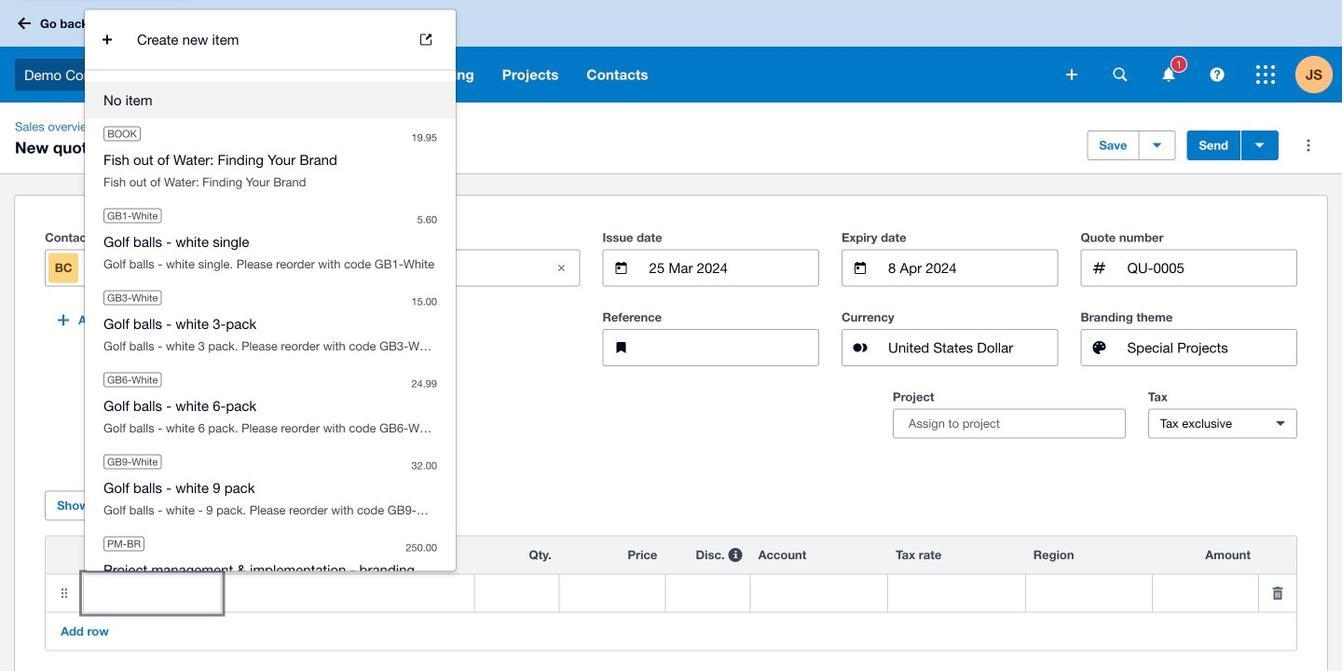 Task type: locate. For each thing, give the bounding box(es) containing it.
svg image
[[1113, 68, 1127, 82], [1163, 68, 1175, 82], [1210, 68, 1224, 82], [1066, 69, 1077, 80]]

None text field
[[647, 330, 818, 365], [222, 575, 474, 612], [647, 330, 818, 365], [222, 575, 474, 612]]

1 vertical spatial svg image
[[1256, 65, 1275, 84]]

drag handle image
[[46, 575, 83, 612]]

0 horizontal spatial svg image
[[18, 17, 31, 29]]

None text field
[[1125, 250, 1296, 286]]

banner
[[0, 0, 1342, 103]]

1 horizontal spatial svg image
[[1256, 65, 1275, 84]]

list box
[[85, 10, 456, 671]]

group
[[85, 10, 456, 671]]

None field
[[90, 250, 535, 286], [647, 250, 818, 286], [886, 250, 1057, 286], [1125, 330, 1296, 365], [84, 575, 221, 612], [475, 575, 559, 612], [560, 575, 665, 612], [666, 575, 750, 612], [751, 575, 887, 612], [888, 575, 1025, 612], [1026, 575, 1152, 612], [1153, 575, 1258, 612], [90, 250, 535, 286], [647, 250, 818, 286], [886, 250, 1057, 286], [1125, 330, 1296, 365], [84, 575, 221, 612], [475, 575, 559, 612], [560, 575, 665, 612], [666, 575, 750, 612], [751, 575, 887, 612], [888, 575, 1025, 612], [1026, 575, 1152, 612], [1153, 575, 1258, 612]]

svg image
[[18, 17, 31, 29], [1256, 65, 1275, 84]]

remove row image
[[1259, 575, 1296, 612]]



Task type: describe. For each thing, give the bounding box(es) containing it.
line items element
[[45, 535, 1297, 651]]

overflow menu image
[[1290, 127, 1327, 164]]

0 vertical spatial svg image
[[18, 17, 31, 29]]



Task type: vqa. For each thing, say whether or not it's contained in the screenshot.
field
yes



